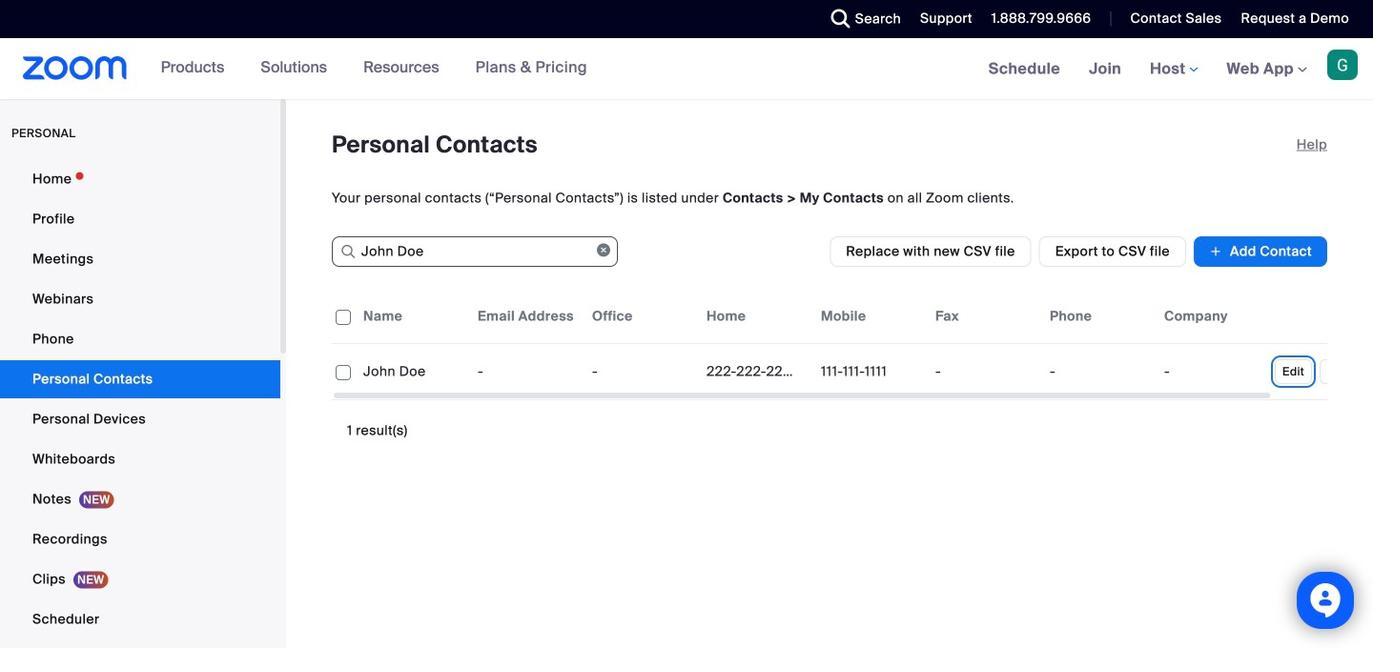 Task type: vqa. For each thing, say whether or not it's contained in the screenshot.
the Zoom Logo in the top of the page
yes



Task type: locate. For each thing, give the bounding box(es) containing it.
banner
[[0, 38, 1374, 101]]

product information navigation
[[147, 38, 602, 99]]

1 cell from the left
[[928, 353, 1043, 391]]

meetings navigation
[[975, 38, 1374, 101]]

3 cell from the left
[[1157, 353, 1272, 391]]

cell
[[928, 353, 1043, 391], [1043, 353, 1157, 391], [1157, 353, 1272, 391]]

Search Contacts Input text field
[[332, 237, 618, 267]]

application
[[332, 290, 1374, 401]]

add image
[[1210, 242, 1223, 261]]



Task type: describe. For each thing, give the bounding box(es) containing it.
zoom logo image
[[23, 56, 127, 80]]

profile picture image
[[1328, 50, 1359, 80]]

2 cell from the left
[[1043, 353, 1157, 391]]

personal menu menu
[[0, 160, 281, 649]]



